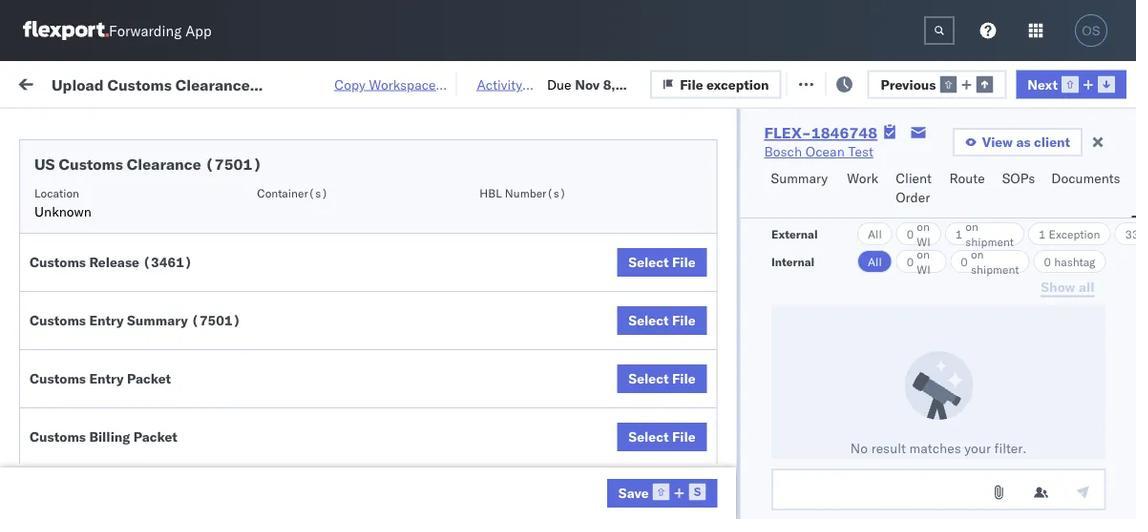 Task type: locate. For each thing, give the bounding box(es) containing it.
flexport. image
[[23, 21, 109, 40]]

shipment inside 0 on shipment
[[970, 262, 1019, 276]]

2 4, from the top
[[434, 275, 446, 292]]

entry up customs billing packet on the bottom left of page
[[89, 370, 124, 387]]

3 ca from the top
[[44, 410, 62, 427]]

3 select file from the top
[[629, 370, 696, 387]]

0 vertical spatial appointment
[[156, 232, 235, 249]]

id
[[1048, 156, 1059, 170]]

pickup for first schedule pickup from los angeles, ca button from the bottom
[[104, 433, 145, 450]]

customs up upload
[[59, 155, 123, 174]]

schedule pickup from los angeles, ca link for second schedule pickup from los angeles, ca button
[[44, 306, 271, 344]]

(7501) for customs entry summary (7501)
[[191, 312, 241, 329]]

4 fcl from the top
[[627, 359, 651, 376]]

consignee
[[833, 156, 887, 170], [801, 191, 865, 208]]

2 angeles, from the top
[[205, 307, 257, 324]]

1 vertical spatial delivery
[[104, 358, 153, 375]]

save
[[618, 485, 649, 501]]

4 pickup from the top
[[104, 433, 145, 450]]

5 18467 from the top
[[1095, 401, 1136, 418]]

no
[[850, 440, 867, 457]]

0 on wi for 0
[[906, 247, 930, 276]]

schedule pickup from los angeles, ca link for 4th schedule pickup from los angeles, ca button from the bottom
[[44, 264, 271, 302]]

fcl
[[627, 233, 651, 250], [627, 275, 651, 292], [627, 317, 651, 334], [627, 359, 651, 376], [627, 401, 651, 418], [627, 443, 651, 460], [627, 485, 651, 502]]

shipment
[[965, 234, 1013, 249], [970, 262, 1019, 276]]

schedule delivery appointment link up release
[[44, 232, 235, 251]]

3 select from the top
[[629, 370, 669, 387]]

2 entry from the top
[[89, 370, 124, 387]]

5 ocean fcl from the top
[[584, 401, 651, 418]]

flex-1846748 link
[[764, 123, 878, 142]]

upload customs clearance documents button
[[44, 180, 271, 220]]

pdt,
[[373, 191, 404, 208], [372, 233, 402, 250], [372, 275, 402, 292], [372, 401, 402, 418]]

entry down customs release (3461) on the left of the page
[[89, 312, 124, 329]]

1 los from the top
[[180, 265, 201, 282]]

4 los from the top
[[180, 433, 201, 450]]

bosch
[[764, 143, 802, 160], [708, 233, 746, 250], [833, 233, 870, 250], [708, 275, 746, 292], [833, 275, 870, 292], [708, 317, 746, 334], [833, 317, 870, 334], [708, 359, 746, 376], [833, 359, 870, 376], [708, 401, 746, 418], [833, 401, 870, 418], [708, 443, 746, 460], [833, 443, 870, 460], [708, 485, 746, 502], [833, 485, 870, 502]]

customs for customs release (3461)
[[30, 254, 86, 271]]

(7501) for us customs clearance (7501)
[[205, 155, 262, 174]]

1 vertical spatial schedule delivery appointment
[[44, 358, 235, 375]]

2 from from the top
[[149, 307, 176, 324]]

work
[[190, 74, 223, 91], [847, 170, 879, 187]]

4, for 4th schedule pickup from los angeles, ca button from the bottom
[[434, 275, 446, 292]]

2 schedule delivery appointment link from the top
[[44, 358, 235, 377]]

schedule pickup from los angeles, ca
[[44, 265, 257, 301], [44, 307, 257, 343], [44, 391, 257, 427], [44, 433, 257, 469]]

clearance down us customs clearance (7501)
[[148, 181, 209, 198]]

0 horizontal spatial documents
[[44, 200, 113, 217]]

0 vertical spatial clearance
[[127, 155, 201, 174]]

schedule pickup from los angeles, ca link down (3461)
[[44, 306, 271, 344]]

1 schedule delivery appointment link from the top
[[44, 232, 235, 251]]

schedule pickup from los angeles, ca up billing
[[44, 391, 257, 427]]

appointment up (3461)
[[156, 232, 235, 249]]

work down 1846748
[[847, 170, 879, 187]]

4,
[[434, 233, 446, 250], [434, 275, 446, 292], [434, 401, 446, 418]]

client inside client order button
[[896, 170, 932, 187]]

1 vertical spatial packet
[[133, 429, 177, 445]]

2 schedule from the top
[[44, 265, 100, 282]]

client
[[1034, 134, 1070, 150]]

unknown
[[34, 203, 92, 220]]

1 vertical spatial (7501)
[[191, 312, 241, 329]]

schedule for second schedule pickup from los angeles, ca button
[[44, 307, 100, 324]]

1 left exception
[[1038, 227, 1045, 241]]

2 18894 from the top
[[1095, 485, 1136, 502]]

view as client button
[[953, 128, 1083, 157]]

2 11:59 pm pdt, nov 4, 2022 from the top
[[307, 275, 483, 292]]

1 0 on wi from the top
[[906, 219, 930, 249]]

file for customs billing packet
[[672, 429, 696, 445]]

None text field
[[924, 16, 955, 45], [771, 469, 1106, 511], [924, 16, 955, 45], [771, 469, 1106, 511]]

us customs clearance (7501)
[[34, 155, 262, 174]]

1 horizontal spatial work
[[847, 170, 879, 187]]

import work button
[[136, 61, 231, 104]]

client
[[708, 156, 739, 170], [896, 170, 932, 187]]

(7501)
[[205, 155, 262, 174], [191, 312, 241, 329]]

6 fcl from the top
[[627, 443, 651, 460]]

1 vertical spatial 11:59 pm pdt, nov 4, 2022
[[307, 275, 483, 292]]

0 vertical spatial flex-18894
[[1054, 443, 1136, 460]]

1 vertical spatial all
[[867, 254, 881, 269]]

file exception button
[[799, 68, 930, 97], [799, 68, 930, 97], [650, 70, 781, 99], [650, 70, 781, 99]]

2 vertical spatial 4,
[[434, 401, 446, 418]]

3 los from the top
[[180, 391, 201, 408]]

all button for internal
[[857, 250, 892, 273]]

6 schedule from the top
[[44, 433, 100, 450]]

3 11:59 from the top
[[307, 401, 345, 418]]

schedule pickup from los angeles, ca link up billing
[[44, 390, 271, 428]]

all
[[867, 227, 881, 241], [867, 254, 881, 269]]

customs entry summary (7501)
[[30, 312, 241, 329]]

schedule delivery appointment button down the customs entry summary (7501)
[[44, 358, 235, 379]]

11:59 pm pdt, nov 4, 2022 for 4th schedule pickup from los angeles, ca button from the bottom
[[307, 275, 483, 292]]

schedule pickup from los angeles, ca down customs entry packet
[[44, 433, 257, 469]]

1 schedule pickup from los angeles, ca link from the top
[[44, 264, 271, 302]]

1 vertical spatial clearance
[[148, 181, 209, 198]]

select file
[[629, 254, 696, 271], [629, 312, 696, 329], [629, 370, 696, 387], [629, 429, 696, 445]]

schedule pickup from los angeles, ca down (3461)
[[44, 307, 257, 343]]

schedule pickup from los angeles, ca for 4th schedule pickup from los angeles, ca button from the bottom
[[44, 265, 257, 301]]

schedule delivery appointment
[[44, 232, 235, 249], [44, 358, 235, 375]]

1 horizontal spatial client
[[896, 170, 932, 187]]

0 vertical spatial schedule delivery appointment link
[[44, 232, 235, 251]]

0 vertical spatial shipment
[[965, 234, 1013, 249]]

1 ca from the top
[[44, 284, 62, 301]]

3 flex-18467 from the top
[[1054, 317, 1136, 334]]

ca down customs release (3461) on the left of the page
[[44, 284, 62, 301]]

actions
[[1065, 156, 1104, 170]]

customs left billing
[[30, 429, 86, 445]]

next button
[[1016, 70, 1127, 99]]

3 schedule from the top
[[44, 307, 100, 324]]

customs inside upload customs clearance documents
[[91, 181, 144, 198]]

ca
[[44, 284, 62, 301], [44, 326, 62, 343], [44, 410, 62, 427], [44, 452, 62, 469]]

0 on shipment
[[960, 247, 1019, 276]]

on inside 1 on shipment
[[965, 219, 978, 233]]

1 vertical spatial documents
[[44, 200, 113, 217]]

5 flex-18467 from the top
[[1054, 401, 1136, 418]]

0 vertical spatial 18894
[[1095, 443, 1136, 460]]

from down customs entry packet
[[149, 391, 176, 408]]

4 select file from the top
[[629, 429, 696, 445]]

2 fcl from the top
[[627, 275, 651, 292]]

customs down 'unknown'
[[30, 254, 86, 271]]

wi down order
[[916, 234, 930, 249]]

wi left 0 on shipment
[[916, 262, 930, 276]]

2022
[[460, 191, 493, 208], [450, 233, 483, 250], [450, 275, 483, 292], [450, 401, 483, 418], [457, 443, 490, 460]]

schedule delivery appointment link for 2nd schedule delivery appointment button from the top of the page
[[44, 358, 235, 377]]

7 resize handle column header from the left
[[1102, 148, 1125, 519]]

5 schedule from the top
[[44, 391, 100, 408]]

0 horizontal spatial file exception
[[680, 76, 769, 92]]

1 angeles, from the top
[[205, 265, 257, 282]]

4 from from the top
[[149, 433, 176, 450]]

file exception up client name
[[680, 76, 769, 92]]

1 vertical spatial wi
[[916, 262, 930, 276]]

schedule delivery appointment button
[[44, 232, 235, 253], [44, 358, 235, 379]]

6 resize handle column header from the left
[[991, 148, 1014, 519]]

schedule delivery appointment button up release
[[44, 232, 235, 253]]

delivery down the customs entry summary (7501)
[[104, 358, 153, 375]]

1 pickup from the top
[[104, 265, 145, 282]]

pickup for 2nd schedule pickup from los angeles, ca button from the bottom
[[104, 391, 145, 408]]

1 flex-18467 from the top
[[1054, 233, 1136, 250]]

shipment down the route button
[[965, 234, 1013, 249]]

schedule delivery appointment down the customs entry summary (7501)
[[44, 358, 235, 375]]

2 select file from the top
[[629, 312, 696, 329]]

pm
[[616, 95, 636, 111], [348, 233, 369, 250], [348, 275, 369, 292], [348, 401, 369, 418], [348, 443, 369, 460]]

all button
[[857, 222, 892, 245], [857, 250, 892, 273]]

test
[[848, 143, 873, 160], [792, 233, 818, 250], [916, 233, 942, 250], [792, 275, 818, 292], [916, 275, 942, 292], [792, 317, 818, 334], [916, 317, 942, 334], [792, 359, 818, 376], [916, 359, 942, 376], [792, 401, 818, 418], [916, 401, 942, 418], [792, 443, 818, 460], [916, 443, 942, 460], [792, 485, 818, 502], [916, 485, 942, 502]]

los for 2nd schedule pickup from los angeles, ca button from the bottom
[[180, 391, 201, 408]]

packet for customs entry packet
[[127, 370, 171, 387]]

1 schedule pickup from los angeles, ca from the top
[[44, 265, 257, 301]]

schedule delivery appointment link
[[44, 232, 235, 251], [44, 358, 235, 377]]

schedule delivery appointment up release
[[44, 232, 235, 249]]

2 ca from the top
[[44, 326, 62, 343]]

4 schedule from the top
[[44, 358, 100, 375]]

0 vertical spatial schedule delivery appointment button
[[44, 232, 235, 253]]

upload
[[44, 181, 87, 198]]

select file button for customs entry summary (7501)
[[617, 306, 707, 335]]

resize handle column header
[[273, 148, 296, 519], [485, 148, 508, 519], [552, 148, 575, 519], [676, 148, 699, 519], [800, 148, 823, 519], [991, 148, 1014, 519], [1102, 148, 1125, 519]]

3 schedule pickup from los angeles, ca from the top
[[44, 391, 257, 427]]

1 vertical spatial shipment
[[970, 262, 1019, 276]]

0 vertical spatial work
[[190, 74, 223, 91]]

11:59 for 4th schedule pickup from los angeles, ca button from the bottom
[[307, 275, 345, 292]]

on inside 0 on shipment
[[970, 247, 983, 261]]

0 vertical spatial (7501)
[[205, 155, 262, 174]]

3 11:59 pm pdt, nov 4, 2022 from the top
[[307, 401, 483, 418]]

4 select file button from the top
[[617, 423, 707, 452]]

ca for first schedule pickup from los angeles, ca button from the bottom
[[44, 452, 62, 469]]

1 vertical spatial 4,
[[434, 275, 446, 292]]

file for customs entry packet
[[672, 370, 696, 387]]

1 vertical spatial summary
[[127, 312, 188, 329]]

1 select file from the top
[[629, 254, 696, 271]]

1 vertical spatial entry
[[89, 370, 124, 387]]

1 horizontal spatial 1
[[1038, 227, 1045, 241]]

1 from from the top
[[149, 265, 176, 282]]

3 select file button from the top
[[617, 365, 707, 393]]

1 11:59 from the top
[[307, 233, 345, 250]]

4 angeles, from the top
[[205, 433, 257, 450]]

1 vertical spatial appointment
[[156, 358, 235, 375]]

select for customs billing packet
[[629, 429, 669, 445]]

select file button for customs billing packet
[[617, 423, 707, 452]]

0 vertical spatial packet
[[127, 370, 171, 387]]

packet right billing
[[133, 429, 177, 445]]

ca for 2nd schedule pickup from los angeles, ca button from the bottom
[[44, 410, 62, 427]]

customs release (3461)
[[30, 254, 192, 271]]

pickup for 4th schedule pickup from los angeles, ca button from the bottom
[[104, 265, 145, 282]]

fcl for first schedule delivery appointment button from the top of the page
[[627, 233, 651, 250]]

container(s)
[[257, 186, 328, 200]]

3 angeles, from the top
[[205, 391, 257, 408]]

0 vertical spatial schedule delivery appointment
[[44, 232, 235, 249]]

760 at risk
[[333, 74, 399, 91]]

0 horizontal spatial summary
[[127, 312, 188, 329]]

1 vertical spatial all button
[[857, 250, 892, 273]]

client order
[[896, 170, 932, 206]]

delivery up release
[[104, 232, 153, 249]]

import work
[[143, 74, 223, 91]]

1 select from the top
[[629, 254, 669, 271]]

1 horizontal spatial documents
[[1051, 170, 1120, 187]]

1 vertical spatial flex-18894
[[1054, 485, 1136, 502]]

1 wi from the top
[[916, 234, 930, 249]]

shipment down 1 on shipment
[[970, 262, 1019, 276]]

0 vertical spatial entry
[[89, 312, 124, 329]]

schedule pickup from los angeles, ca link up the customs entry summary (7501)
[[44, 264, 271, 302]]

work inside "button"
[[190, 74, 223, 91]]

1 vertical spatial 18894
[[1095, 485, 1136, 502]]

summary inside button
[[771, 170, 828, 187]]

2 select file button from the top
[[617, 306, 707, 335]]

schedule pickup from los angeles, ca for first schedule pickup from los angeles, ca button from the bottom
[[44, 433, 257, 469]]

3 resize handle column header from the left
[[552, 148, 575, 519]]

0 vertical spatial all button
[[857, 222, 892, 245]]

1 vertical spatial work
[[847, 170, 879, 187]]

0 horizontal spatial exception
[[707, 76, 769, 92]]

(7501) up container(s)
[[205, 155, 262, 174]]

1 fcl from the top
[[627, 233, 651, 250]]

0 horizontal spatial client
[[708, 156, 739, 170]]

from right billing
[[149, 433, 176, 450]]

2 vertical spatial 11:59 pm pdt, nov 4, 2022
[[307, 401, 483, 418]]

consignee down 1846748
[[833, 156, 887, 170]]

0 vertical spatial summary
[[771, 170, 828, 187]]

ca up customs entry packet
[[44, 326, 62, 343]]

4 schedule pickup from los angeles, ca link from the top
[[44, 432, 271, 470]]

summary down (3461)
[[127, 312, 188, 329]]

schedule pickup from los angeles, ca for second schedule pickup from los angeles, ca button
[[44, 307, 257, 343]]

pickup for second schedule pickup from los angeles, ca button
[[104, 307, 145, 324]]

message
[[239, 74, 292, 91]]

sops
[[1002, 170, 1035, 187]]

customs up customs entry packet
[[30, 312, 86, 329]]

entry for summary
[[89, 312, 124, 329]]

1 schedule from the top
[[44, 232, 100, 249]]

client inside client name button
[[708, 156, 739, 170]]

from for 2nd schedule pickup from los angeles, ca button from the bottom
[[149, 391, 176, 408]]

os
[[1082, 23, 1100, 38]]

your
[[964, 440, 990, 457]]

2 pickup from the top
[[104, 307, 145, 324]]

work right import
[[190, 74, 223, 91]]

1 vertical spatial schedule delivery appointment button
[[44, 358, 235, 379]]

1 ocean fcl from the top
[[584, 233, 651, 250]]

4 select from the top
[[629, 429, 669, 445]]

1 inside 1 on shipment
[[955, 227, 962, 241]]

customs for customs billing packet
[[30, 429, 86, 445]]

os button
[[1069, 9, 1113, 53]]

client left 'name'
[[708, 156, 739, 170]]

hashtag
[[1054, 254, 1095, 269]]

file exception up 1846748
[[828, 74, 917, 91]]

1 horizontal spatial summary
[[771, 170, 828, 187]]

0 vertical spatial delivery
[[104, 232, 153, 249]]

3 schedule pickup from los angeles, ca link from the top
[[44, 390, 271, 428]]

ca down customs billing packet on the bottom left of page
[[44, 452, 62, 469]]

work inside button
[[847, 170, 879, 187]]

consignee down bosch ocean test link
[[801, 191, 865, 208]]

schedule delivery appointment link down the customs entry summary (7501)
[[44, 358, 235, 377]]

0 horizontal spatial work
[[190, 74, 223, 91]]

select for customs entry packet
[[629, 370, 669, 387]]

bosch ocean test
[[764, 143, 873, 160], [708, 233, 818, 250], [833, 233, 942, 250], [708, 275, 818, 292], [833, 275, 942, 292], [708, 317, 818, 334], [833, 317, 942, 334], [708, 359, 818, 376], [833, 359, 942, 376], [708, 401, 818, 418], [833, 401, 942, 418], [708, 443, 818, 460], [833, 443, 942, 460], [708, 485, 818, 502], [833, 485, 942, 502]]

1 all button from the top
[[857, 222, 892, 245]]

3 4, from the top
[[434, 401, 446, 418]]

shipment inside 1 on shipment
[[965, 234, 1013, 249]]

1 resize handle column header from the left
[[273, 148, 296, 519]]

pm inside due nov 8, 11:00 pm
[[616, 95, 636, 111]]

1 up 0 on shipment
[[955, 227, 962, 241]]

from right release
[[149, 265, 176, 282]]

schedule pickup from los angeles, ca up the customs entry summary (7501)
[[44, 265, 257, 301]]

view
[[982, 134, 1013, 150]]

(3461)
[[143, 254, 192, 271]]

1 all from the top
[[867, 227, 881, 241]]

3 from from the top
[[149, 391, 176, 408]]

from down (3461)
[[149, 307, 176, 324]]

exception up client name button
[[707, 76, 769, 92]]

2 11:59 from the top
[[307, 275, 345, 292]]

2 1 from the left
[[1038, 227, 1045, 241]]

delivery
[[104, 232, 153, 249], [104, 358, 153, 375]]

clearance inside upload customs clearance documents
[[148, 181, 209, 198]]

packet down the customs entry summary (7501)
[[127, 370, 171, 387]]

schedule pickup from los angeles, ca button
[[44, 264, 271, 304], [44, 306, 271, 346], [44, 390, 271, 430], [44, 432, 271, 472]]

2 0 on wi from the top
[[906, 247, 930, 276]]

summary up flexport demo consignee
[[771, 170, 828, 187]]

appointment down the customs entry summary (7501)
[[156, 358, 235, 375]]

wi
[[916, 234, 930, 249], [916, 262, 930, 276]]

2 appointment from the top
[[156, 358, 235, 375]]

schedule pickup from los angeles, ca link down customs entry packet
[[44, 432, 271, 470]]

am
[[348, 191, 370, 208]]

1 4, from the top
[[434, 233, 446, 250]]

clearance up 'upload customs clearance documents' link
[[127, 155, 201, 174]]

client up order
[[896, 170, 932, 187]]

angeles,
[[205, 265, 257, 282], [205, 307, 257, 324], [205, 391, 257, 408], [205, 433, 257, 450]]

0 horizontal spatial 1
[[955, 227, 962, 241]]

location
[[34, 186, 79, 200]]

0 vertical spatial 11:59 pm pdt, nov 4, 2022
[[307, 233, 483, 250]]

2 select from the top
[[629, 312, 669, 329]]

11:59 pm pdt, nov 4, 2022
[[307, 233, 483, 250], [307, 275, 483, 292], [307, 401, 483, 418]]

0 vertical spatial all
[[867, 227, 881, 241]]

my work
[[2, 69, 87, 95]]

select
[[629, 254, 669, 271], [629, 312, 669, 329], [629, 370, 669, 387], [629, 429, 669, 445]]

1 18894 from the top
[[1095, 443, 1136, 460]]

1 vertical spatial schedule delivery appointment link
[[44, 358, 235, 377]]

3 pickup from the top
[[104, 391, 145, 408]]

client for client name
[[708, 156, 739, 170]]

ocean fcl
[[584, 233, 651, 250], [584, 275, 651, 292], [584, 317, 651, 334], [584, 359, 651, 376], [584, 401, 651, 418], [584, 443, 651, 460], [584, 485, 651, 502]]

exception up 1846748
[[855, 74, 917, 91]]

3 fcl from the top
[[627, 317, 651, 334]]

flex-
[[764, 123, 811, 142], [1054, 233, 1095, 250], [1054, 275, 1095, 292], [1054, 317, 1095, 334], [1054, 359, 1095, 376], [1054, 401, 1095, 418], [1054, 443, 1095, 460], [1054, 485, 1095, 502]]

0 vertical spatial 4,
[[434, 233, 446, 250]]

select file button for customs entry packet
[[617, 365, 707, 393]]

2 all button from the top
[[857, 250, 892, 273]]

pm for 4th schedule pickup from los angeles, ca button from the bottom
[[348, 275, 369, 292]]

2 ocean fcl from the top
[[584, 275, 651, 292]]

0 vertical spatial consignee
[[833, 156, 887, 170]]

1 1 from the left
[[955, 227, 962, 241]]

Search Work text field
[[512, 68, 720, 97]]

customs up customs billing packet on the bottom left of page
[[30, 370, 86, 387]]

2 los from the top
[[180, 307, 201, 324]]

summary
[[771, 170, 828, 187], [127, 312, 188, 329]]

location unknown
[[34, 186, 92, 220]]

exception
[[855, 74, 917, 91], [707, 76, 769, 92]]

app
[[185, 21, 212, 40]]

ca up customs billing packet on the bottom left of page
[[44, 410, 62, 427]]

0 vertical spatial wi
[[916, 234, 930, 249]]

4 18467 from the top
[[1095, 359, 1136, 376]]

4 ca from the top
[[44, 452, 62, 469]]

risk
[[377, 74, 399, 91]]

bosch inside bosch ocean test link
[[764, 143, 802, 160]]

1
[[955, 227, 962, 241], [1038, 227, 1045, 241]]

batch action
[[1047, 74, 1130, 91]]

12:00
[[307, 191, 345, 208]]

(7501) down (3461)
[[191, 312, 241, 329]]

demo
[[762, 191, 797, 208]]

customs down workitem button
[[91, 181, 144, 198]]

2 schedule pickup from los angeles, ca from the top
[[44, 307, 257, 343]]

2 schedule delivery appointment button from the top
[[44, 358, 235, 379]]



Task type: vqa. For each thing, say whether or not it's contained in the screenshot.
Flexport. IMAGE
yes



Task type: describe. For each thing, give the bounding box(es) containing it.
select file for customs billing packet
[[629, 429, 696, 445]]

previous button
[[867, 70, 1007, 99]]

my
[[2, 69, 32, 95]]

12:00 am pdt, aug 19, 2022
[[307, 191, 493, 208]]

route
[[949, 170, 985, 187]]

select for customs release (3461)
[[629, 254, 669, 271]]

consignee inside button
[[833, 156, 887, 170]]

route button
[[942, 161, 995, 218]]

forwarding
[[109, 21, 182, 40]]

1 horizontal spatial exception
[[855, 74, 917, 91]]

sops button
[[995, 161, 1044, 218]]

due
[[547, 76, 571, 92]]

pdt, for 2nd schedule pickup from los angeles, ca button from the bottom
[[372, 401, 402, 418]]

1 schedule delivery appointment from the top
[[44, 232, 235, 249]]

due nov 8, 11:00 pm
[[547, 76, 636, 111]]

11:00
[[575, 95, 612, 111]]

1 for on
[[955, 227, 962, 241]]

nov for 4th schedule pickup from los angeles, ca button from the bottom
[[406, 275, 431, 292]]

2 flex-18894 from the top
[[1054, 485, 1136, 502]]

order
[[896, 189, 930, 206]]

1 schedule delivery appointment button from the top
[[44, 232, 235, 253]]

billing
[[89, 429, 130, 445]]

angeles, for 4th schedule pickup from los angeles, ca button from the bottom
[[205, 265, 257, 282]]

work
[[37, 69, 87, 95]]

pdt, for 4th schedule pickup from los angeles, ca button from the bottom
[[372, 275, 402, 292]]

nov for first schedule delivery appointment button from the top of the page
[[406, 233, 431, 250]]

7 ocean fcl from the top
[[584, 485, 651, 502]]

save button
[[607, 479, 718, 508]]

select file for customs release (3461)
[[629, 254, 696, 271]]

1 flex-18894 from the top
[[1054, 443, 1136, 460]]

angeles, for 2nd schedule pickup from los angeles, ca button from the bottom
[[205, 391, 257, 408]]

name
[[742, 156, 773, 170]]

19,
[[435, 191, 456, 208]]

flex
[[1023, 156, 1045, 170]]

ca for second schedule pickup from los angeles, ca button
[[44, 326, 62, 343]]

clearance for (7501)
[[127, 155, 201, 174]]

from for 4th schedule pickup from los angeles, ca button from the bottom
[[149, 265, 176, 282]]

release
[[89, 254, 139, 271]]

schedule pickup from los angeles, ca for 2nd schedule pickup from los angeles, ca button from the bottom
[[44, 391, 257, 427]]

clearance for documents
[[148, 181, 209, 198]]

1 18467 from the top
[[1095, 233, 1136, 250]]

3 ocean fcl from the top
[[584, 317, 651, 334]]

6 ocean fcl from the top
[[584, 443, 651, 460]]

hbl
[[480, 186, 502, 200]]

7 fcl from the top
[[627, 485, 651, 502]]

1 exception
[[1038, 227, 1100, 241]]

external
[[771, 227, 817, 241]]

4 schedule pickup from los angeles, ca button from the top
[[44, 432, 271, 472]]

4 resize handle column header from the left
[[676, 148, 699, 519]]

number(s)
[[505, 186, 566, 200]]

11:59 for 2nd schedule pickup from los angeles, ca button from the bottom
[[307, 401, 345, 418]]

schedule for first schedule pickup from los angeles, ca button from the bottom
[[44, 433, 100, 450]]

aug
[[407, 191, 432, 208]]

schedule pickup from los angeles, ca link for 2nd schedule pickup from los angeles, ca button from the bottom
[[44, 390, 271, 428]]

13,
[[433, 443, 454, 460]]

select file for customs entry summary (7501)
[[629, 312, 696, 329]]

schedule for 2nd schedule pickup from los angeles, ca button from the bottom
[[44, 391, 100, 408]]

205
[[421, 74, 446, 91]]

file for customs entry summary (7501)
[[672, 312, 696, 329]]

all for internal
[[867, 254, 881, 269]]

1 schedule pickup from los angeles, ca button from the top
[[44, 264, 271, 304]]

file for customs release (3461)
[[672, 254, 696, 271]]

los for 4th schedule pickup from los angeles, ca button from the bottom
[[180, 265, 201, 282]]

nov for 2nd schedule pickup from los angeles, ca button from the bottom
[[406, 401, 431, 418]]

1 appointment from the top
[[156, 232, 235, 249]]

2 schedule pickup from los angeles, ca button from the top
[[44, 306, 271, 346]]

filter.
[[994, 440, 1027, 457]]

dec
[[405, 443, 430, 460]]

0 vertical spatial documents
[[1051, 170, 1120, 187]]

shipment for 1 on shipment
[[965, 234, 1013, 249]]

action
[[1088, 74, 1130, 91]]

wi for 1
[[916, 234, 930, 249]]

pm for 2nd schedule pickup from los angeles, ca button from the bottom
[[348, 401, 369, 418]]

upload customs clearance documents link
[[44, 180, 271, 218]]

schedule for 4th schedule pickup from los angeles, ca button from the bottom
[[44, 265, 100, 282]]

wi for 0
[[916, 262, 930, 276]]

bosch ocean test link
[[764, 142, 873, 161]]

us
[[34, 155, 55, 174]]

11:59 pm pst, dec 13, 2022
[[307, 443, 490, 460]]

customs billing packet
[[30, 429, 177, 445]]

pst,
[[372, 443, 401, 460]]

exception
[[1048, 227, 1100, 241]]

batch
[[1047, 74, 1085, 91]]

filtered
[[19, 117, 66, 134]]

4 flex-18467 from the top
[[1054, 359, 1136, 376]]

11:59 pm pdt, nov 4, 2022 for 2nd schedule pickup from los angeles, ca button from the bottom
[[307, 401, 483, 418]]

previous
[[881, 76, 936, 92]]

from for second schedule pickup from los angeles, ca button
[[149, 307, 176, 324]]

workitem
[[21, 156, 71, 170]]

from for first schedule pickup from los angeles, ca button from the bottom
[[149, 433, 176, 450]]

4 ocean fcl from the top
[[584, 359, 651, 376]]

documents inside upload customs clearance documents
[[44, 200, 113, 217]]

matches
[[909, 440, 961, 457]]

schedule delivery appointment link for first schedule delivery appointment button from the top of the page
[[44, 232, 235, 251]]

3 18467 from the top
[[1095, 317, 1136, 334]]

shipment for 0 on shipment
[[970, 262, 1019, 276]]

1 on shipment
[[955, 219, 1013, 249]]

fcl for first schedule pickup from los angeles, ca button from the bottom
[[627, 443, 651, 460]]

3 schedule pickup from los angeles, ca button from the top
[[44, 390, 271, 430]]

0 on wi for 1
[[906, 219, 930, 249]]

customs for customs entry summary (7501)
[[30, 312, 86, 329]]

33
[[1125, 227, 1136, 241]]

1 11:59 pm pdt, nov 4, 2022 from the top
[[307, 233, 483, 250]]

client name button
[[699, 152, 804, 171]]

schedule for first schedule delivery appointment button from the top of the page
[[44, 232, 100, 249]]

760
[[333, 74, 358, 91]]

flex-1846748
[[764, 123, 878, 142]]

1 vertical spatial consignee
[[801, 191, 865, 208]]

schedule pickup from los angeles, ca link for first schedule pickup from los angeles, ca button from the bottom
[[44, 432, 271, 470]]

4, for 2nd schedule pickup from los angeles, ca button from the bottom
[[434, 401, 446, 418]]

0 inside 0 on shipment
[[960, 254, 967, 269]]

result
[[871, 440, 905, 457]]

import
[[143, 74, 187, 91]]

customs for customs entry packet
[[30, 370, 86, 387]]

fcl for 4th schedule pickup from los angeles, ca button from the bottom
[[627, 275, 651, 292]]

ca for 4th schedule pickup from los angeles, ca button from the bottom
[[44, 284, 62, 301]]

2 18467 from the top
[[1095, 275, 1136, 292]]

client order button
[[888, 161, 942, 218]]

packet for customs billing packet
[[133, 429, 177, 445]]

internal
[[771, 254, 814, 269]]

next
[[1028, 76, 1058, 92]]

summary button
[[763, 161, 839, 218]]

1 horizontal spatial file exception
[[828, 74, 917, 91]]

by:
[[69, 117, 87, 134]]

customs entry packet
[[30, 370, 171, 387]]

los for first schedule pickup from los angeles, ca button from the bottom
[[180, 433, 201, 450]]

nov inside due nov 8, 11:00 pm
[[575, 76, 600, 92]]

hbl number(s)
[[480, 186, 566, 200]]

pm for first schedule pickup from los angeles, ca button from the bottom
[[348, 443, 369, 460]]

2 resize handle column header from the left
[[485, 148, 508, 519]]

pdt, for upload customs clearance documents button
[[373, 191, 404, 208]]

all for external
[[867, 227, 881, 241]]

2 flex-18467 from the top
[[1054, 275, 1136, 292]]

upload customs clearance documents
[[44, 181, 209, 217]]

schedule for 2nd schedule delivery appointment button from the top of the page
[[44, 358, 100, 375]]

as
[[1016, 134, 1031, 150]]

forwarding app
[[109, 21, 212, 40]]

consignee button
[[823, 152, 995, 171]]

select for customs entry summary (7501)
[[629, 312, 669, 329]]

0 hashtag
[[1044, 254, 1095, 269]]

at
[[361, 74, 373, 91]]

client for client order
[[896, 170, 932, 187]]

2 schedule delivery appointment from the top
[[44, 358, 235, 375]]

205 on track
[[421, 74, 499, 91]]

entry for packet
[[89, 370, 124, 387]]

flex id
[[1023, 156, 1059, 170]]

1 for exception
[[1038, 227, 1045, 241]]

2 delivery from the top
[[104, 358, 153, 375]]

1846748
[[811, 123, 878, 142]]

flexport demo consignee
[[708, 191, 865, 208]]

los for second schedule pickup from los angeles, ca button
[[180, 307, 201, 324]]

33 button
[[1114, 222, 1136, 245]]

5 resize handle column header from the left
[[800, 148, 823, 519]]

forwarding app link
[[23, 21, 212, 40]]

select file for customs entry packet
[[629, 370, 696, 387]]

angeles, for first schedule pickup from los angeles, ca button from the bottom
[[205, 433, 257, 450]]

8,
[[603, 76, 616, 92]]

track
[[468, 74, 499, 91]]

client name
[[708, 156, 773, 170]]

fcl for second schedule pickup from los angeles, ca button
[[627, 317, 651, 334]]

workitem button
[[11, 152, 277, 171]]

angeles, for second schedule pickup from los angeles, ca button
[[205, 307, 257, 324]]

message (0)
[[239, 74, 317, 91]]

view as client
[[982, 134, 1070, 150]]

11:59 for first schedule pickup from los angeles, ca button from the bottom
[[307, 443, 345, 460]]

fcl for 2nd schedule pickup from los angeles, ca button from the bottom
[[627, 401, 651, 418]]

select file button for customs release (3461)
[[617, 248, 707, 277]]

work button
[[839, 161, 888, 218]]

all button for external
[[857, 222, 892, 245]]

1 delivery from the top
[[104, 232, 153, 249]]



